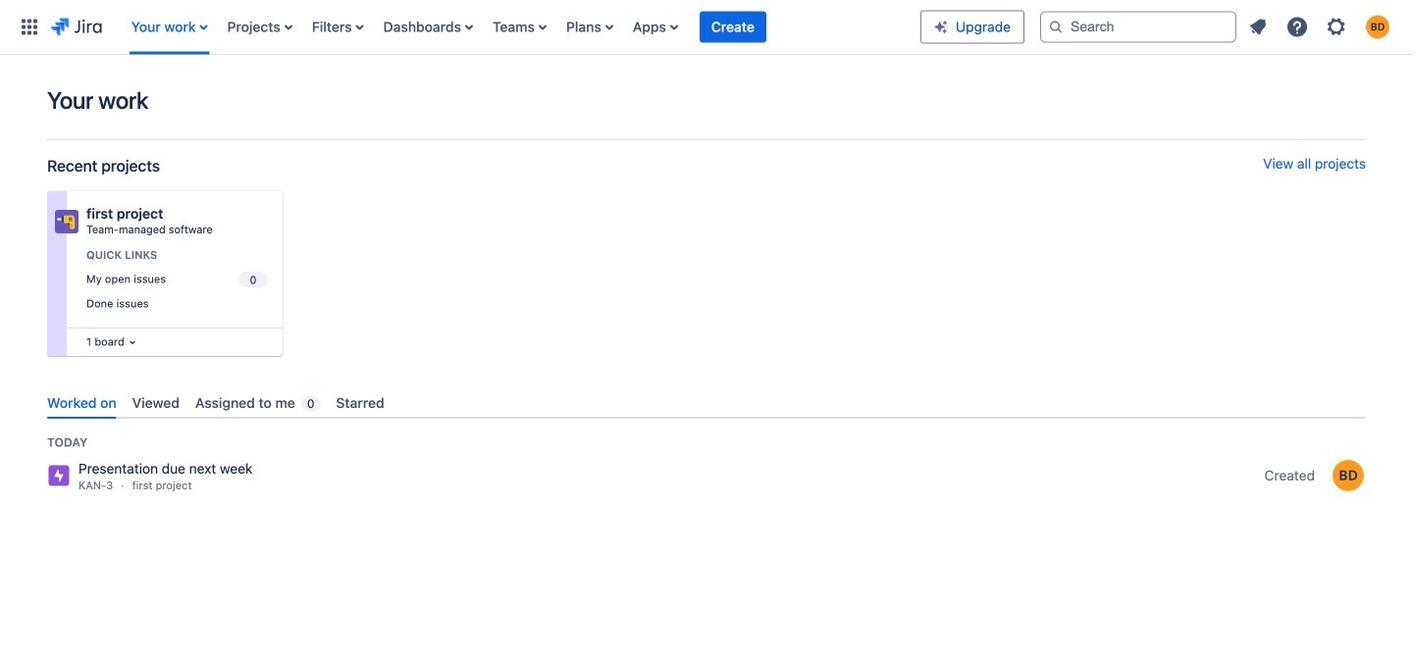 Task type: locate. For each thing, give the bounding box(es) containing it.
search image
[[1048, 19, 1064, 35]]

list
[[121, 0, 921, 54], [1241, 9, 1402, 45]]

your profile and settings image
[[1366, 15, 1390, 39]]

Search field
[[1041, 11, 1237, 43]]

jira image
[[51, 15, 102, 39], [51, 15, 102, 39]]

None search field
[[1041, 11, 1237, 43]]

list item
[[700, 0, 767, 54]]

settings image
[[1325, 15, 1349, 39]]

primary element
[[12, 0, 921, 54]]

1 horizontal spatial list
[[1241, 9, 1402, 45]]

banner
[[0, 0, 1414, 55]]

tab list
[[39, 388, 1366, 419]]



Task type: describe. For each thing, give the bounding box(es) containing it.
notifications image
[[1247, 15, 1270, 39]]

help image
[[1286, 15, 1309, 39]]

0 horizontal spatial list
[[121, 0, 921, 54]]

board image
[[124, 335, 140, 350]]

appswitcher icon image
[[18, 15, 41, 39]]



Task type: vqa. For each thing, say whether or not it's contained in the screenshot.
tab list on the bottom
yes



